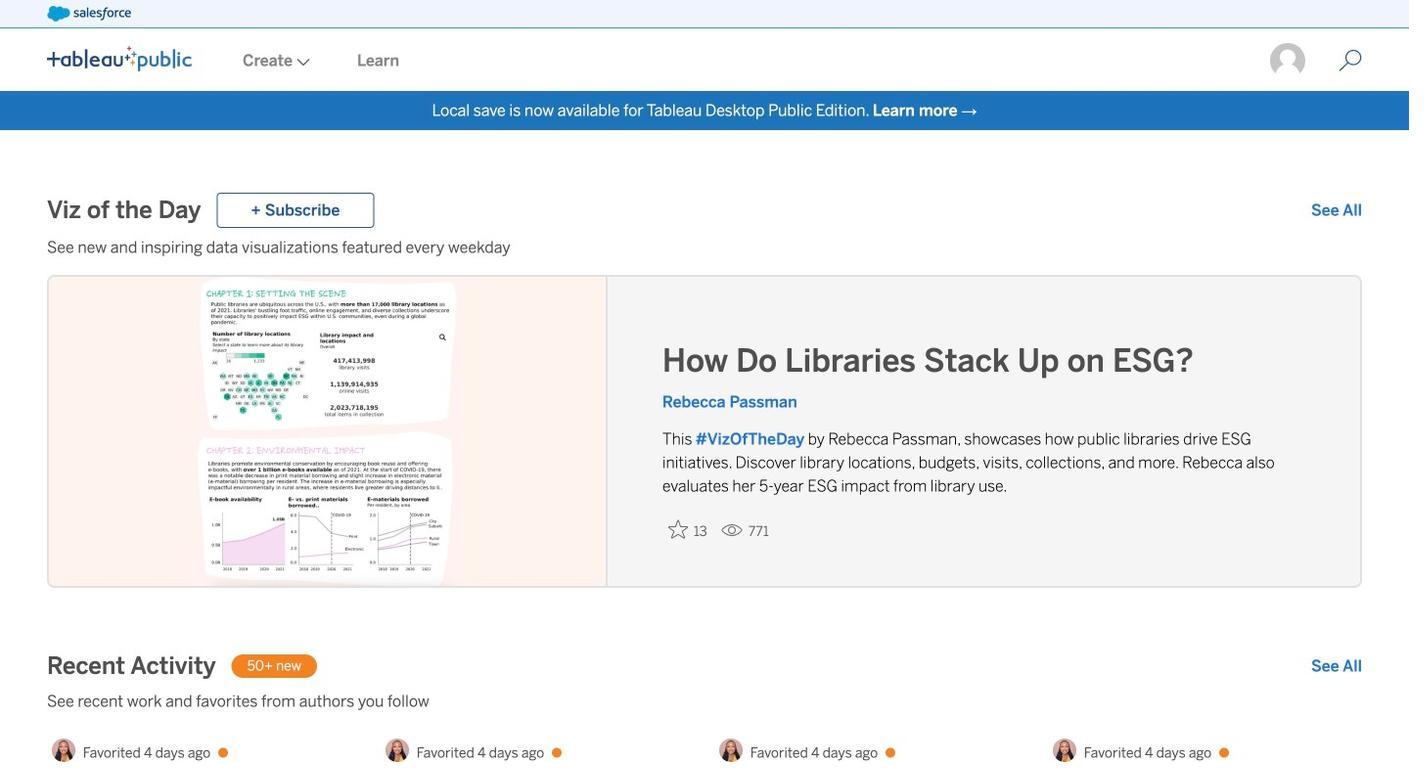 Task type: describe. For each thing, give the bounding box(es) containing it.
go to search image
[[1316, 49, 1386, 72]]

create image
[[293, 58, 310, 66]]

viz of the day heading
[[47, 195, 201, 226]]

Add Favorite button
[[663, 514, 713, 546]]

t.turtle image
[[1269, 41, 1308, 80]]

2 maureen okonkwo image from the left
[[1053, 739, 1077, 763]]

logo image
[[47, 46, 192, 71]]

1 maureen okonkwo image from the left
[[52, 739, 75, 763]]

see all recent activity element
[[1312, 655, 1363, 678]]

recent activity heading
[[47, 651, 216, 682]]

salesforce logo image
[[47, 6, 131, 22]]



Task type: locate. For each thing, give the bounding box(es) containing it.
1 horizontal spatial maureen okonkwo image
[[719, 739, 743, 763]]

tableau public viz of the day image
[[49, 275, 608, 588]]

1 horizontal spatial maureen okonkwo image
[[1053, 739, 1077, 763]]

add favorite image
[[669, 520, 688, 539]]

0 horizontal spatial maureen okonkwo image
[[386, 739, 409, 763]]

2 maureen okonkwo image from the left
[[719, 739, 743, 763]]

see all viz of the day element
[[1312, 199, 1363, 222]]

see recent work and favorites from authors you follow element
[[47, 690, 1363, 714]]

maureen okonkwo image
[[386, 739, 409, 763], [1053, 739, 1077, 763]]

see new and inspiring data visualizations featured every weekday element
[[47, 236, 1363, 259]]

1 maureen okonkwo image from the left
[[386, 739, 409, 763]]

0 horizontal spatial maureen okonkwo image
[[52, 739, 75, 763]]

maureen okonkwo image
[[52, 739, 75, 763], [719, 739, 743, 763]]



Task type: vqa. For each thing, say whether or not it's contained in the screenshot.
Sep 26, 2023's "sep"
no



